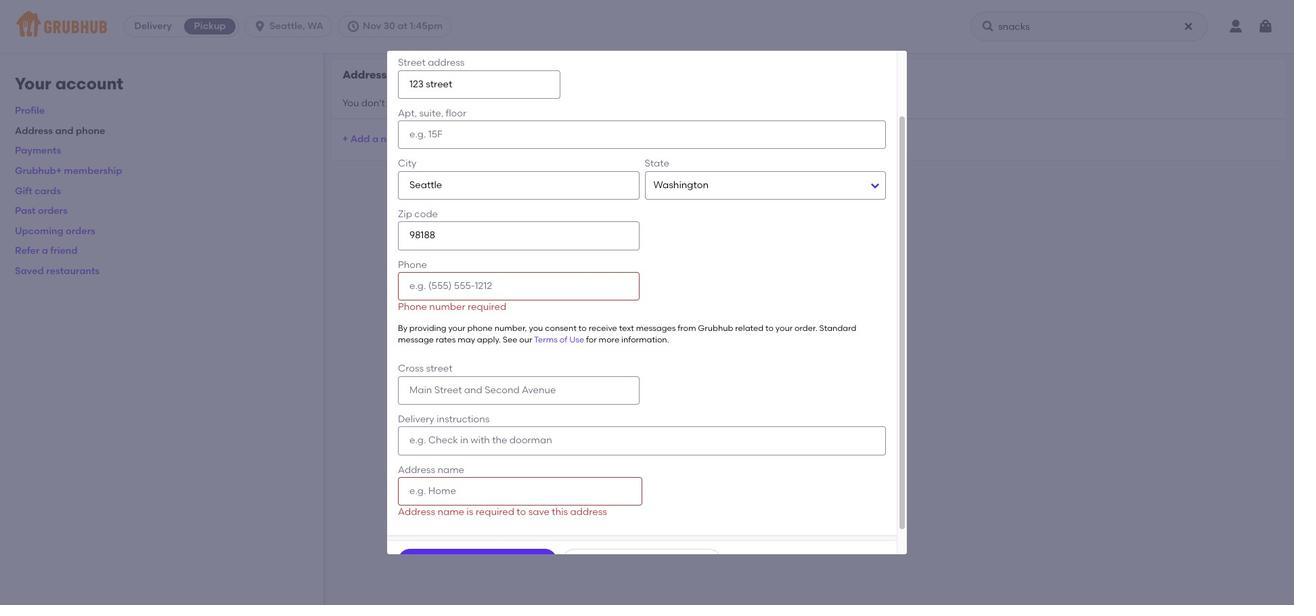 Task type: describe. For each thing, give the bounding box(es) containing it.
receive
[[589, 323, 617, 333]]

grubhub+ membership
[[15, 165, 122, 177]]

City text field
[[398, 171, 639, 200]]

refer a friend link
[[15, 245, 78, 257]]

friend
[[50, 245, 78, 257]]

Zip code telephone field
[[398, 222, 639, 250]]

Phone telephone field
[[398, 272, 639, 301]]

phone inside by providing your phone number, you consent to receive text messages from grubhub related to your order. standard message rates may apply. see our
[[467, 323, 493, 333]]

street
[[398, 57, 426, 69]]

nov 30 at 1:45pm button
[[338, 16, 457, 37]]

2 horizontal spatial svg image
[[1258, 18, 1274, 35]]

1 horizontal spatial svg image
[[982, 20, 995, 33]]

saved restaurants link
[[15, 265, 100, 277]]

addresses.
[[461, 97, 510, 109]]

code
[[414, 209, 438, 220]]

address name
[[398, 464, 464, 476]]

nov
[[363, 20, 381, 32]]

address for address and phone
[[15, 125, 53, 137]]

address and phone
[[15, 125, 105, 137]]

message
[[398, 335, 434, 344]]

account
[[55, 74, 123, 93]]

delivery instructions
[[398, 414, 490, 425]]

cross
[[398, 363, 424, 375]]

delivery for delivery instructions
[[398, 414, 434, 425]]

2 horizontal spatial to
[[766, 323, 774, 333]]

floor
[[446, 108, 467, 119]]

Address name text field
[[398, 477, 642, 506]]

standard
[[819, 323, 857, 333]]

state
[[645, 158, 669, 170]]

wa
[[307, 20, 324, 32]]

past orders
[[15, 205, 68, 217]]

phone number required alert
[[398, 301, 506, 313]]

grubhub+
[[15, 165, 62, 177]]

apt, suite, floor
[[398, 108, 467, 119]]

apply.
[[477, 335, 501, 344]]

your account
[[15, 74, 123, 93]]

delivery button
[[125, 16, 181, 37]]

name for address name is required to save this address
[[438, 506, 464, 518]]

profile
[[15, 105, 45, 117]]

zip code
[[398, 209, 438, 220]]

saved
[[15, 265, 44, 277]]

1 your from the left
[[448, 323, 466, 333]]

address for address name is required to save this address
[[398, 506, 435, 518]]

address inside button
[[402, 133, 440, 145]]

related
[[735, 323, 764, 333]]

pickup button
[[181, 16, 238, 37]]

1 horizontal spatial svg image
[[1183, 21, 1194, 32]]

providing
[[409, 323, 446, 333]]

2 vertical spatial address
[[570, 506, 607, 518]]

+
[[343, 133, 348, 145]]

seattle, wa
[[269, 20, 324, 32]]

you
[[529, 323, 543, 333]]

upcoming orders link
[[15, 225, 95, 237]]

from
[[678, 323, 696, 333]]

by
[[398, 323, 407, 333]]

saved restaurants
[[15, 265, 100, 277]]

payments
[[15, 145, 61, 157]]

past orders link
[[15, 205, 68, 217]]

add
[[350, 133, 370, 145]]

gift cards
[[15, 185, 61, 197]]

main navigation navigation
[[0, 0, 1294, 53]]

seattle,
[[269, 20, 305, 32]]

30
[[384, 20, 395, 32]]

grubhub
[[698, 323, 733, 333]]

consent
[[545, 323, 577, 333]]

terms of use for more information.
[[534, 335, 669, 344]]

addresses
[[343, 68, 399, 81]]

nov 30 at 1:45pm
[[363, 20, 443, 32]]

have
[[387, 97, 410, 109]]

upcoming orders
[[15, 225, 95, 237]]

you don't have any saved addresses.
[[343, 97, 510, 109]]

may
[[458, 335, 475, 344]]

number
[[429, 301, 465, 313]]

cross street
[[398, 363, 453, 375]]

messages
[[636, 323, 676, 333]]

address name is required to save this address alert
[[398, 506, 607, 518]]

profile link
[[15, 105, 45, 117]]

rates
[[436, 335, 456, 344]]

instructions
[[437, 414, 490, 425]]

number,
[[495, 323, 527, 333]]

0 horizontal spatial to
[[517, 506, 526, 518]]



Task type: vqa. For each thing, say whether or not it's contained in the screenshot.
receive
yes



Task type: locate. For each thing, give the bounding box(es) containing it.
refer
[[15, 245, 40, 257]]

new
[[381, 133, 400, 145]]

name left the is
[[438, 506, 464, 518]]

+ add a new address button
[[343, 127, 440, 152]]

refer a friend
[[15, 245, 78, 257]]

orders up upcoming orders link
[[38, 205, 68, 217]]

0 horizontal spatial svg image
[[347, 20, 360, 33]]

suite,
[[419, 108, 444, 119]]

upcoming
[[15, 225, 63, 237]]

address down suite,
[[402, 133, 440, 145]]

svg image
[[1258, 18, 1274, 35], [253, 20, 267, 33], [982, 20, 995, 33]]

order.
[[795, 323, 817, 333]]

2 vertical spatial address
[[398, 506, 435, 518]]

1 vertical spatial required
[[476, 506, 514, 518]]

orders for past orders
[[38, 205, 68, 217]]

1 vertical spatial phone
[[467, 323, 493, 333]]

terms
[[534, 335, 558, 344]]

1 vertical spatial phone
[[398, 301, 427, 313]]

to left save
[[517, 506, 526, 518]]

1 vertical spatial a
[[42, 245, 48, 257]]

required
[[468, 301, 506, 313], [476, 506, 514, 518]]

to right related
[[766, 323, 774, 333]]

delivery for delivery
[[134, 20, 172, 32]]

address down address name
[[398, 506, 435, 518]]

to up use
[[579, 323, 587, 333]]

grubhub+ membership link
[[15, 165, 122, 177]]

0 vertical spatial name
[[438, 464, 464, 476]]

1:45pm
[[410, 20, 443, 32]]

1 vertical spatial name
[[438, 506, 464, 518]]

address right street
[[428, 57, 465, 69]]

address right this
[[570, 506, 607, 518]]

you
[[343, 97, 359, 109]]

apt,
[[398, 108, 417, 119]]

+ add a new address
[[343, 133, 440, 145]]

a
[[372, 133, 379, 145], [42, 245, 48, 257]]

delivery left pickup
[[134, 20, 172, 32]]

svg image
[[347, 20, 360, 33], [1183, 21, 1194, 32]]

to
[[579, 323, 587, 333], [766, 323, 774, 333], [517, 506, 526, 518]]

address down profile at the top
[[15, 125, 53, 137]]

a right refer
[[42, 245, 48, 257]]

street
[[426, 363, 453, 375]]

see
[[503, 335, 517, 344]]

your
[[448, 323, 466, 333], [776, 323, 793, 333]]

2 name from the top
[[438, 506, 464, 518]]

name down delivery instructions
[[438, 464, 464, 476]]

address name is required to save this address
[[398, 506, 607, 518]]

0 vertical spatial a
[[372, 133, 379, 145]]

required right the is
[[476, 506, 514, 518]]

1 vertical spatial delivery
[[398, 414, 434, 425]]

and
[[55, 125, 73, 137]]

0 horizontal spatial your
[[448, 323, 466, 333]]

address down delivery instructions
[[398, 464, 435, 476]]

a inside button
[[372, 133, 379, 145]]

phone number required
[[398, 301, 506, 313]]

Delivery instructions text field
[[398, 427, 886, 455]]

phone for phone
[[398, 259, 427, 271]]

pickup
[[194, 20, 226, 32]]

1 vertical spatial address
[[398, 464, 435, 476]]

1 vertical spatial address
[[402, 133, 440, 145]]

city
[[398, 158, 416, 170]]

save
[[528, 506, 550, 518]]

1 horizontal spatial phone
[[467, 323, 493, 333]]

street address
[[398, 57, 465, 69]]

phone up by
[[398, 301, 427, 313]]

more
[[599, 335, 619, 344]]

1 name from the top
[[438, 464, 464, 476]]

our
[[519, 335, 532, 344]]

a left new on the left of page
[[372, 133, 379, 145]]

past
[[15, 205, 36, 217]]

membership
[[64, 165, 122, 177]]

0 vertical spatial orders
[[38, 205, 68, 217]]

address and phone link
[[15, 125, 105, 137]]

by providing your phone number, you consent to receive text messages from grubhub related to your order. standard message rates may apply. see our
[[398, 323, 857, 344]]

0 vertical spatial address
[[428, 57, 465, 69]]

your
[[15, 74, 51, 93]]

address for address name
[[398, 464, 435, 476]]

svg image inside 'seattle, wa' button
[[253, 20, 267, 33]]

required up number,
[[468, 301, 506, 313]]

terms of use link
[[534, 335, 584, 344]]

0 vertical spatial delivery
[[134, 20, 172, 32]]

phone for phone number required
[[398, 301, 427, 313]]

orders up friend
[[66, 225, 95, 237]]

information.
[[621, 335, 669, 344]]

seattle, wa button
[[244, 16, 338, 37]]

name for address name
[[438, 464, 464, 476]]

1 horizontal spatial delivery
[[398, 414, 434, 425]]

phone
[[76, 125, 105, 137], [467, 323, 493, 333]]

0 horizontal spatial delivery
[[134, 20, 172, 32]]

any
[[412, 97, 429, 109]]

this
[[552, 506, 568, 518]]

zip
[[398, 209, 412, 220]]

1 horizontal spatial a
[[372, 133, 379, 145]]

phone down zip code
[[398, 259, 427, 271]]

of
[[560, 335, 567, 344]]

0 vertical spatial phone
[[398, 259, 427, 271]]

phone
[[398, 259, 427, 271], [398, 301, 427, 313]]

delivery left instructions
[[398, 414, 434, 425]]

0 horizontal spatial a
[[42, 245, 48, 257]]

0 vertical spatial address
[[15, 125, 53, 137]]

text
[[619, 323, 634, 333]]

your up may
[[448, 323, 466, 333]]

orders for upcoming orders
[[66, 225, 95, 237]]

at
[[398, 20, 407, 32]]

cards
[[35, 185, 61, 197]]

use
[[569, 335, 584, 344]]

delivery inside 'button'
[[134, 20, 172, 32]]

1 vertical spatial orders
[[66, 225, 95, 237]]

address
[[15, 125, 53, 137], [398, 464, 435, 476], [398, 506, 435, 518]]

address
[[428, 57, 465, 69], [402, 133, 440, 145], [570, 506, 607, 518]]

your left order.
[[776, 323, 793, 333]]

gift
[[15, 185, 32, 197]]

saved
[[431, 97, 459, 109]]

1 phone from the top
[[398, 259, 427, 271]]

restaurants
[[46, 265, 100, 277]]

0 vertical spatial required
[[468, 301, 506, 313]]

Street address text field
[[398, 70, 561, 99]]

svg image inside nov 30 at 1:45pm button
[[347, 20, 360, 33]]

2 phone from the top
[[398, 301, 427, 313]]

Cross street text field
[[398, 376, 639, 405]]

for
[[586, 335, 597, 344]]

gift cards link
[[15, 185, 61, 197]]

Apt, suite, floor text field
[[398, 121, 886, 149]]

phone right and
[[76, 125, 105, 137]]

payments link
[[15, 145, 61, 157]]

2 your from the left
[[776, 323, 793, 333]]

don't
[[361, 97, 385, 109]]

1 horizontal spatial to
[[579, 323, 587, 333]]

delivery
[[134, 20, 172, 32], [398, 414, 434, 425]]

1 horizontal spatial your
[[776, 323, 793, 333]]

phone up apply.
[[467, 323, 493, 333]]

0 vertical spatial phone
[[76, 125, 105, 137]]

0 horizontal spatial svg image
[[253, 20, 267, 33]]

0 horizontal spatial phone
[[76, 125, 105, 137]]

is
[[467, 506, 473, 518]]



